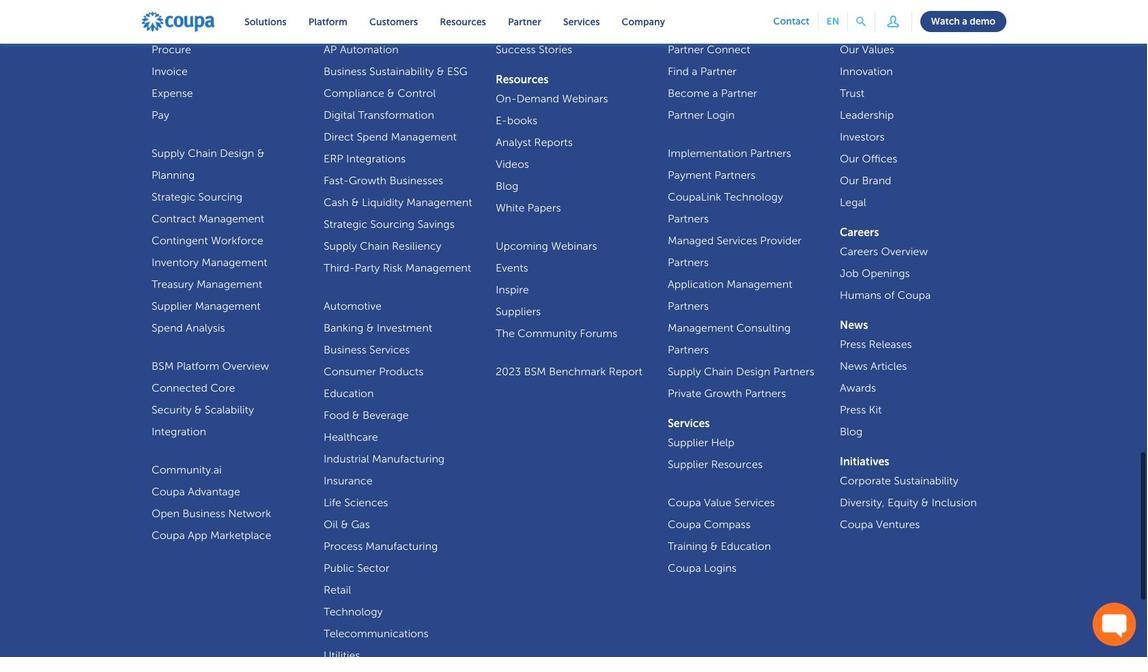 Task type: vqa. For each thing, say whether or not it's contained in the screenshot.
Staff members talking image
no



Task type: describe. For each thing, give the bounding box(es) containing it.
home image
[[141, 11, 216, 33]]



Task type: locate. For each thing, give the bounding box(es) containing it.
mag glass image
[[857, 17, 867, 27]]

platform_user_centric image
[[884, 11, 903, 31]]



